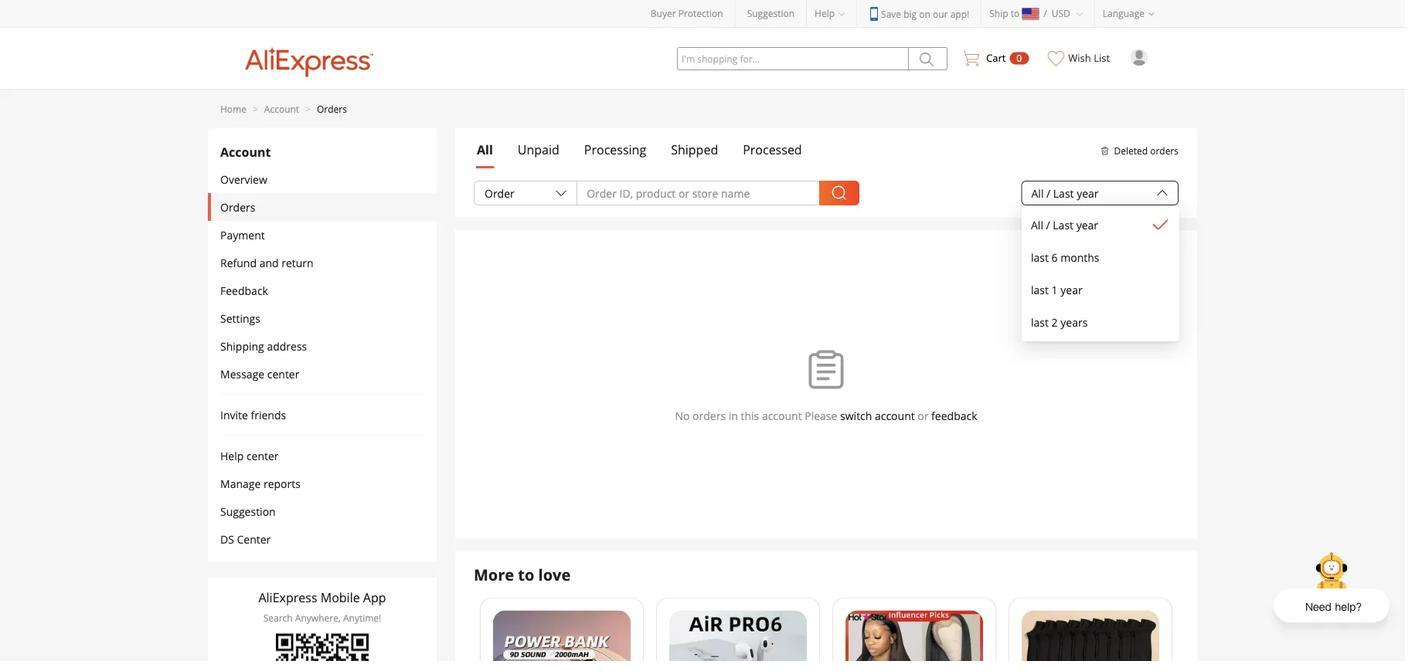 Task type: locate. For each thing, give the bounding box(es) containing it.
manage reports
[[220, 477, 301, 491]]

1 vertical spatial all / last year
[[1031, 218, 1099, 232]]

center up manage reports
[[247, 449, 279, 463]]

last for last 6 months
[[1031, 250, 1049, 265]]

last left 1
[[1031, 283, 1049, 297]]

1 horizontal spatial to
[[1011, 7, 1020, 20]]

0 horizontal spatial account
[[762, 409, 802, 423]]

aliexpress
[[259, 590, 317, 606]]

account left or
[[875, 409, 915, 423]]

last left 2
[[1031, 315, 1049, 330]]

0 horizontal spatial orders
[[693, 409, 726, 423]]

our
[[933, 7, 948, 20]]

1 account from the left
[[762, 409, 802, 423]]

2 last from the top
[[1053, 218, 1074, 232]]

and
[[259, 256, 279, 270]]

orders up payment
[[220, 200, 255, 215]]

0 horizontal spatial >
[[253, 102, 258, 115]]

0 vertical spatial help
[[815, 7, 835, 20]]

orders link
[[317, 102, 347, 115]]

center down address at the bottom left
[[267, 367, 300, 382]]

0 horizontal spatial help
[[220, 449, 244, 463]]

to right ship
[[1011, 7, 1020, 20]]

orders
[[317, 102, 347, 115], [220, 200, 255, 215]]

2 last from the top
[[1031, 283, 1049, 297]]

0 vertical spatial all / last year
[[1032, 186, 1099, 201]]

suggestion
[[747, 7, 795, 20], [220, 504, 276, 519]]

invite friends
[[220, 408, 286, 422]]

1 horizontal spatial orders
[[317, 102, 347, 115]]

0 vertical spatial center
[[267, 367, 300, 382]]

1 vertical spatial to
[[518, 564, 535, 586]]

1 > from the left
[[253, 102, 258, 115]]

0 horizontal spatial suggestion
[[220, 504, 276, 519]]

message
[[220, 367, 265, 382]]

buyer
[[651, 7, 676, 20]]

1 vertical spatial year
[[1077, 218, 1099, 232]]

address
[[267, 339, 307, 354]]

0 vertical spatial year
[[1077, 186, 1099, 201]]

all
[[477, 141, 493, 158], [1032, 186, 1044, 201], [1031, 218, 1044, 232]]

home
[[220, 102, 247, 115]]

language link
[[1095, 0, 1167, 27]]

last
[[1031, 250, 1049, 265], [1031, 283, 1049, 297], [1031, 315, 1049, 330]]

2 all / last year from the top
[[1031, 218, 1099, 232]]

> left orders link
[[305, 102, 311, 115]]

arrowup image
[[1157, 187, 1169, 199]]

account up overview
[[220, 143, 271, 160]]

orders right deleted on the right top
[[1150, 144, 1179, 157]]

big
[[904, 7, 917, 20]]

to for ship
[[1011, 7, 1020, 20]]

deleted
[[1114, 144, 1148, 157]]

last
[[1054, 186, 1074, 201], [1053, 218, 1074, 232]]

suggestion up i'm shopping for... text field
[[747, 7, 795, 20]]

last for last 2 years
[[1031, 315, 1049, 330]]

orders for no
[[693, 409, 726, 423]]

1 last from the top
[[1054, 186, 1074, 201]]

all / last year
[[1032, 186, 1099, 201], [1031, 218, 1099, 232]]

None submit
[[909, 47, 948, 70]]

invite
[[220, 408, 248, 422]]

more to love
[[474, 564, 571, 586]]

orders right account link
[[317, 102, 347, 115]]

2 vertical spatial last
[[1031, 315, 1049, 330]]

0 vertical spatial orders
[[317, 102, 347, 115]]

/
[[1044, 7, 1047, 20], [1047, 186, 1051, 201], [1046, 218, 1050, 232]]

help right suggestion link in the top right of the page
[[815, 7, 835, 20]]

save big on our app! link
[[869, 7, 970, 21]]

orders left in
[[693, 409, 726, 423]]

1 vertical spatial last
[[1053, 218, 1074, 232]]

unpaid
[[518, 141, 560, 158]]

0 vertical spatial orders
[[1150, 144, 1179, 157]]

account right home link
[[264, 102, 299, 115]]

0 vertical spatial suggestion
[[747, 7, 795, 20]]

1 vertical spatial orders
[[220, 200, 255, 215]]

ds
[[220, 532, 234, 547]]

need help?
[[1306, 599, 1362, 615]]

1 last from the top
[[1031, 250, 1049, 265]]

1 horizontal spatial orders
[[1150, 144, 1179, 157]]

message center
[[220, 367, 300, 382]]

2 account from the left
[[875, 409, 915, 423]]

center
[[267, 367, 300, 382], [247, 449, 279, 463]]

0 vertical spatial account
[[264, 102, 299, 115]]

more
[[474, 564, 514, 586]]

1 vertical spatial last
[[1031, 283, 1049, 297]]

last left 6
[[1031, 250, 1049, 265]]

app!
[[951, 7, 970, 20]]

help up manage
[[220, 449, 244, 463]]

1 horizontal spatial >
[[305, 102, 311, 115]]

help
[[815, 7, 835, 20], [220, 449, 244, 463]]

orders
[[1150, 144, 1179, 157], [693, 409, 726, 423]]

suggestion up ds center
[[220, 504, 276, 519]]

reports
[[264, 477, 301, 491]]

orders for deleted
[[1150, 144, 1179, 157]]

search
[[263, 612, 293, 625]]

1 vertical spatial orders
[[693, 409, 726, 423]]

account
[[264, 102, 299, 115], [220, 143, 271, 160]]

6
[[1052, 250, 1058, 265]]

0 horizontal spatial to
[[518, 564, 535, 586]]

3 last from the top
[[1031, 315, 1049, 330]]

deleted orders
[[1114, 144, 1179, 157]]

1 vertical spatial suggestion
[[220, 504, 276, 519]]

shipped
[[671, 141, 718, 158]]

1 horizontal spatial account
[[875, 409, 915, 423]]

payment
[[220, 228, 265, 242]]

no
[[675, 409, 690, 423]]

to for more
[[518, 564, 535, 586]]

to
[[1011, 7, 1020, 20], [518, 564, 535, 586]]

year
[[1077, 186, 1099, 201], [1077, 218, 1099, 232], [1061, 283, 1083, 297]]

manage
[[220, 477, 261, 491]]

1 vertical spatial center
[[247, 449, 279, 463]]

account link
[[264, 102, 299, 115]]

arrowdown image
[[555, 187, 568, 199]]

wish list
[[1069, 51, 1110, 65]]

/ usd
[[1044, 7, 1071, 20]]

switch account link
[[840, 409, 915, 423]]

1 vertical spatial all
[[1032, 186, 1044, 201]]

usd
[[1052, 7, 1071, 20]]

0 vertical spatial last
[[1054, 186, 1074, 201]]

last 2 years
[[1031, 315, 1088, 330]]

return
[[282, 256, 314, 270]]

help center
[[220, 449, 279, 463]]

1 horizontal spatial help
[[815, 7, 835, 20]]

to left love
[[518, 564, 535, 586]]

refund and return
[[220, 256, 314, 270]]

anywhere,
[[295, 612, 341, 625]]

list
[[1094, 51, 1110, 65]]

0 vertical spatial to
[[1011, 7, 1020, 20]]

account right this
[[762, 409, 802, 423]]

order
[[485, 186, 515, 201]]

friends
[[251, 408, 286, 422]]

>
[[253, 102, 258, 115], [305, 102, 311, 115]]

0 vertical spatial last
[[1031, 250, 1049, 265]]

in
[[729, 409, 738, 423]]

1 vertical spatial help
[[220, 449, 244, 463]]

> right home
[[253, 102, 258, 115]]



Task type: describe. For each thing, give the bounding box(es) containing it.
need
[[1306, 599, 1332, 615]]

protection
[[679, 7, 723, 20]]

2 vertical spatial year
[[1061, 283, 1083, 297]]

1 vertical spatial /
[[1047, 186, 1051, 201]]

shipping address
[[220, 339, 307, 354]]

help?
[[1335, 599, 1362, 615]]

ship to
[[990, 7, 1020, 20]]

overview
[[220, 172, 267, 187]]

years
[[1061, 315, 1088, 330]]

ds center
[[220, 532, 271, 547]]

center for help center
[[247, 449, 279, 463]]

center for message center
[[267, 367, 300, 382]]

wish
[[1069, 51, 1091, 65]]

refund
[[220, 256, 257, 270]]

help for help center
[[220, 449, 244, 463]]

processing
[[584, 141, 646, 158]]

1
[[1052, 283, 1058, 297]]

feedback
[[932, 409, 978, 423]]

love
[[539, 564, 571, 586]]

this
[[741, 409, 759, 423]]

on
[[919, 7, 931, 20]]

0
[[1017, 52, 1022, 65]]

settings
[[220, 311, 260, 326]]

0 vertical spatial all
[[477, 141, 493, 158]]

feedback link
[[932, 409, 978, 423]]

anytime!
[[343, 612, 381, 625]]

1 horizontal spatial suggestion
[[747, 7, 795, 20]]

help for help
[[815, 7, 835, 20]]

aliexpress mobile app search anywhere, anytime!
[[259, 590, 386, 625]]

months
[[1061, 250, 1100, 265]]

wish list link
[[1041, 28, 1119, 78]]

shipping
[[220, 339, 264, 354]]

0 vertical spatial /
[[1044, 7, 1047, 20]]

I'm shopping for... text field
[[677, 47, 909, 70]]

app
[[363, 590, 386, 606]]

Order ID, product or store name text field
[[577, 181, 820, 206]]

home link
[[220, 102, 247, 115]]

2 vertical spatial /
[[1046, 218, 1050, 232]]

processed
[[743, 141, 802, 158]]

or
[[918, 409, 929, 423]]

2 > from the left
[[305, 102, 311, 115]]

1 all / last year from the top
[[1032, 186, 1099, 201]]

2
[[1052, 315, 1058, 330]]

buyer protection link
[[651, 7, 723, 20]]

1 vertical spatial account
[[220, 143, 271, 160]]

language
[[1103, 7, 1145, 20]]

last 6 months
[[1031, 250, 1100, 265]]

0 horizontal spatial orders
[[220, 200, 255, 215]]

home > account > orders
[[220, 102, 347, 115]]

please
[[805, 409, 838, 423]]

2 vertical spatial all
[[1031, 218, 1044, 232]]

center
[[237, 532, 271, 547]]

last 1 year
[[1031, 283, 1083, 297]]

switch
[[840, 409, 872, 423]]

suggestion link
[[747, 7, 795, 20]]

buyer protection
[[651, 7, 723, 20]]

last for last 1 year
[[1031, 283, 1049, 297]]

cart
[[986, 51, 1006, 65]]

no orders in this account please switch account or feedback
[[675, 409, 978, 423]]

mobile
[[321, 590, 360, 606]]

save big on our app!
[[881, 7, 970, 20]]

feedback
[[220, 283, 268, 298]]

ship
[[990, 7, 1009, 20]]

save
[[881, 7, 901, 20]]



Task type: vqa. For each thing, say whether or not it's contained in the screenshot.
ALIEXPRESS
yes



